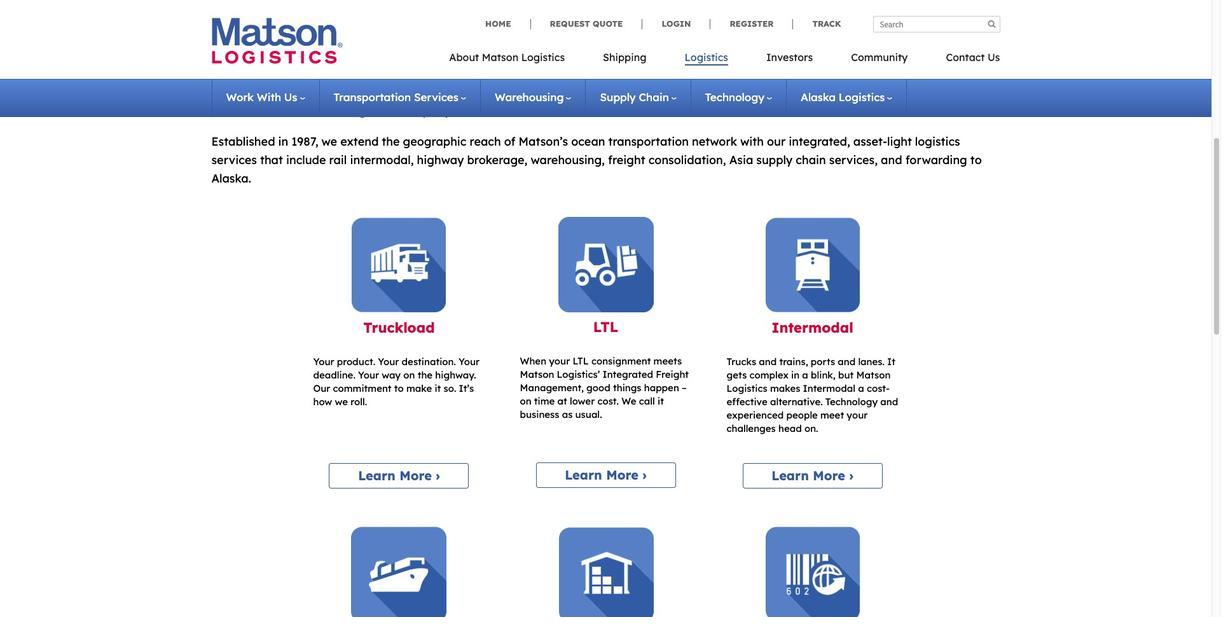 Task type: vqa. For each thing, say whether or not it's contained in the screenshot.
the topmost BILL
no



Task type: describe. For each thing, give the bounding box(es) containing it.
0 horizontal spatial our
[[250, 72, 269, 87]]

about matson logistics link
[[449, 47, 584, 73]]

for
[[570, 41, 586, 56]]

contact us
[[946, 51, 1000, 64]]

matson down meet
[[301, 103, 342, 118]]

ports
[[811, 356, 835, 368]]

integrated
[[603, 368, 653, 381]]

our inside your product. your destination. your deadline.  your way on the highway. our commitment to make it so. it's how we roll.
[[313, 382, 330, 394]]

supply inside source, store, and deliver your products faster, better, and more reliably with matson logistics. our services and technology are customized to drive efficiencies in—and costs out—of supply chain networks for retailers, manufacturers, and distributors.
[[443, 41, 479, 56]]

in inside established in 1987, we extend the geographic reach of matson's ocean transportation network with our integrated, asset-light logistics services that include rail intermodal, highway brokerage, warehousing, freight consolidation, asia supply chain services, and forwarding to alaska.
[[278, 134, 288, 149]]

when your ltl consignment meets matson logistics' integrated freight management, good things happen – on time at lower cost. we call it business as usual.
[[520, 355, 689, 421]]

our inside source, store, and deliver your products faster, better, and more reliably with matson logistics. our services and technology are customized to drive efficiencies in—and costs out—of supply chain networks for retailers, manufacturers, and distributors.
[[741, 23, 761, 38]]

deadline.
[[313, 369, 355, 381]]

faster,
[[437, 23, 471, 38]]

matson inside 'when your ltl consignment meets matson logistics' integrated freight management, good things happen – on time at lower cost. we call it business as usual.'
[[520, 368, 554, 381]]

your up way
[[378, 356, 399, 368]]

us inside top menu navigation
[[988, 51, 1000, 64]]

services
[[414, 90, 459, 104]]

better,
[[475, 23, 511, 38]]

logistics up extend the
[[345, 103, 394, 118]]

› for truckload
[[436, 468, 440, 484]]

how
[[313, 396, 332, 408]]

trucks and trains, ports and lanes. it gets complex in a blink, but matson logistics makes intermodal a cost- effective alternative. technology and experienced people meet your challenges head on.
[[727, 356, 898, 435]]

with
[[257, 90, 281, 104]]

your up commitment
[[358, 369, 379, 381]]

with for network
[[740, 134, 764, 149]]

technology
[[837, 23, 899, 38]]

community
[[851, 51, 908, 64]]

it inside 'when your ltl consignment meets matson logistics' integrated freight management, good things happen – on time at lower cost. we call it business as usual.'
[[658, 395, 664, 407]]

watch our video: meet matson logistics (90 seconds).
[[212, 72, 509, 87]]

0 vertical spatial intermodal
[[772, 319, 854, 336]]

logistics
[[915, 134, 960, 149]]

challenges
[[727, 422, 776, 435]]

learn for truckload
[[358, 468, 396, 484]]

it's
[[459, 382, 474, 394]]

it
[[887, 356, 896, 368]]

investors
[[767, 51, 813, 64]]

Search search field
[[873, 16, 1000, 32]]

alaska logistics
[[801, 90, 885, 104]]

truckload link
[[363, 319, 435, 336]]

retailers,
[[589, 41, 637, 56]]

search image
[[988, 20, 996, 28]]

out—of
[[400, 41, 440, 56]]

your inside source, store, and deliver your products faster, better, and more reliably with matson logistics. our services and technology are customized to drive efficiencies in—and costs out—of supply chain networks for retailers, manufacturers, and distributors.
[[356, 23, 381, 38]]

profile
[[454, 103, 490, 118]]

intermodal,
[[350, 153, 414, 167]]

on inside your product. your destination. your deadline.  your way on the highway. our commitment to make it so. it's how we roll.
[[403, 369, 415, 381]]

matson logistics less than truckload icon image
[[558, 217, 654, 312]]

home
[[485, 18, 511, 29]]

alaska.
[[212, 171, 251, 186]]

transportation
[[608, 134, 689, 149]]

1 vertical spatial us
[[284, 90, 297, 104]]

services inside established in 1987, we extend the geographic reach of matson's ocean transportation network with our integrated, asset-light logistics services that include rail intermodal, highway brokerage, warehousing, freight consolidation, asia supply chain services, and forwarding to alaska.
[[212, 153, 257, 167]]

us:
[[283, 103, 298, 118]]

intermodal link
[[772, 319, 854, 336]]

trains,
[[780, 356, 808, 368]]

manufacturers,
[[640, 41, 725, 56]]

shipping link
[[584, 47, 666, 73]]

as
[[562, 408, 573, 421]]

consignment
[[592, 355, 651, 367]]

contact us link
[[927, 47, 1000, 73]]

customized
[[924, 23, 987, 38]]

meet matson logistics link
[[309, 72, 433, 87]]

highway.
[[435, 369, 476, 381]]

people
[[787, 409, 818, 421]]

and up complex on the bottom right of the page
[[759, 356, 777, 368]]

logistics'
[[557, 368, 600, 381]]

established in 1987, we extend the geographic reach of matson's ocean transportation network with our integrated, asset-light logistics services that include rail intermodal, highway brokerage, warehousing, freight consolidation, asia supply chain services, and forwarding to alaska.
[[212, 134, 982, 186]]

and up networks
[[514, 23, 535, 38]]

learn more › link for intermodal
[[743, 463, 883, 489]]

chain inside source, store, and deliver your products faster, better, and more reliably with matson logistics. our services and technology are customized to drive efficiencies in—and costs out—of supply chain networks for retailers, manufacturers, and distributors.
[[483, 41, 513, 56]]

cost-
[[867, 382, 890, 394]]

gets
[[727, 369, 747, 381]]

alternative.
[[770, 396, 823, 408]]

more for intermodal
[[813, 468, 845, 484]]

warehousing,
[[531, 153, 605, 167]]

make
[[406, 382, 432, 394]]

business
[[520, 408, 559, 421]]

when
[[520, 355, 546, 367]]

and up but
[[838, 356, 856, 368]]

network
[[692, 134, 737, 149]]

with for reliably
[[615, 23, 638, 38]]

and down cost-
[[881, 396, 898, 408]]

learn more › for ltl
[[565, 467, 647, 483]]

1 vertical spatial a
[[858, 382, 864, 394]]

quote
[[593, 18, 623, 29]]

meets
[[654, 355, 682, 367]]

call
[[639, 395, 655, 407]]

matson logistics image
[[212, 18, 343, 64]]

your up highway.
[[459, 356, 480, 368]]

blink,
[[811, 369, 836, 381]]

makes
[[770, 382, 800, 394]]

that
[[260, 153, 283, 167]]

(90
[[436, 72, 454, 87]]

› for intermodal
[[849, 468, 854, 484]]

deliver
[[315, 23, 353, 38]]

to inside your product. your destination. your deadline.  your way on the highway. our commitment to make it so. it's how we roll.
[[394, 382, 404, 394]]

logistics down community link on the top right of page
[[839, 90, 885, 104]]

ocean
[[571, 134, 605, 149]]

reach
[[470, 134, 501, 149]]

lower
[[570, 395, 595, 407]]

truckload
[[363, 319, 435, 336]]

request quote
[[550, 18, 623, 29]]

drive
[[226, 41, 254, 56]]

on inside 'when your ltl consignment meets matson logistics' integrated freight management, good things happen – on time at lower cost. we call it business as usual.'
[[520, 395, 532, 407]]

source,
[[212, 23, 253, 38]]

ltl inside 'when your ltl consignment meets matson logistics' integrated freight management, good things happen – on time at lower cost. we call it business as usual.'
[[573, 355, 589, 367]]

are
[[902, 23, 921, 38]]

home link
[[485, 18, 530, 29]]

1987, we
[[292, 134, 337, 149]]

costs
[[368, 41, 397, 56]]

seconds).
[[457, 72, 509, 87]]

services inside source, store, and deliver your products faster, better, and more reliably with matson logistics. our services and technology are customized to drive efficiencies in—and costs out—of supply chain networks for retailers, manufacturers, and distributors.
[[764, 23, 810, 38]]

matson inside about matson logistics link
[[482, 51, 519, 64]]

more for truckload
[[400, 468, 432, 484]]

and up the efficiencies
[[290, 23, 312, 38]]

intermodal inside trucks and trains, ports and lanes. it gets complex in a blink, but matson logistics makes intermodal a cost- effective alternative. technology and experienced people meet your challenges head on.
[[803, 382, 856, 394]]

investors link
[[747, 47, 832, 73]]

supply
[[600, 90, 636, 104]]

logistics link
[[666, 47, 747, 73]]

logistics left the for
[[521, 51, 565, 64]]



Task type: locate. For each thing, give the bounding box(es) containing it.
your inside 'when your ltl consignment meets matson logistics' integrated freight management, good things happen – on time at lower cost. we call it business as usual.'
[[549, 355, 570, 367]]

1 horizontal spatial our
[[741, 23, 761, 38]]

0 vertical spatial us
[[988, 51, 1000, 64]]

1 vertical spatial to
[[971, 153, 982, 167]]

established
[[212, 134, 275, 149]]

0 horizontal spatial in
[[278, 134, 288, 149]]

meet
[[821, 409, 844, 421]]

1 vertical spatial with
[[740, 134, 764, 149]]

1 vertical spatial services
[[212, 153, 257, 167]]

2 vertical spatial to
[[394, 382, 404, 394]]

it down happen
[[658, 395, 664, 407]]

2 horizontal spatial to
[[971, 153, 982, 167]]

chain down integrated,
[[796, 153, 826, 167]]

1 vertical spatial our
[[313, 382, 330, 394]]

matson's
[[519, 134, 568, 149]]

products
[[384, 23, 433, 38]]

1 horizontal spatial technology
[[826, 396, 878, 408]]

matson down when
[[520, 368, 554, 381]]

track
[[813, 18, 841, 29]]

technology link
[[705, 90, 772, 104]]

technology up meet
[[826, 396, 878, 408]]

1 vertical spatial technology
[[826, 396, 878, 408]]

forwarding
[[906, 153, 967, 167]]

ltl link
[[593, 318, 618, 336]]

lanes.
[[858, 356, 885, 368]]

supply
[[443, 41, 479, 56], [757, 153, 793, 167]]

0 horizontal spatial to
[[212, 41, 223, 56]]

ltl up logistics'
[[573, 355, 589, 367]]

our inside established in 1987, we extend the geographic reach of matson's ocean transportation network with our integrated, asset-light logistics services that include rail intermodal, highway brokerage, warehousing, freight consolidation, asia supply chain services, and forwarding to alaska.
[[767, 134, 786, 149]]

services up distributors.
[[764, 23, 810, 38]]

learn for intermodal
[[772, 468, 809, 484]]

freight
[[656, 368, 689, 381]]

we
[[335, 396, 348, 408]]

it
[[435, 382, 441, 394], [658, 395, 664, 407]]

contact
[[946, 51, 985, 64]]

0 horizontal spatial with
[[615, 23, 638, 38]]

learn more › for intermodal
[[772, 468, 854, 484]]

0 vertical spatial it
[[435, 382, 441, 394]]

work with us link
[[226, 90, 305, 104]]

2 horizontal spatial your
[[847, 409, 868, 421]]

a left cost-
[[858, 382, 864, 394]]

chain
[[483, 41, 513, 56], [796, 153, 826, 167]]

to
[[212, 41, 223, 56], [971, 153, 982, 167], [394, 382, 404, 394]]

technology inside trucks and trains, ports and lanes. it gets complex in a blink, but matson logistics makes intermodal a cost- effective alternative. technology and experienced people meet your challenges head on.
[[826, 396, 878, 408]]

your
[[313, 356, 334, 368], [378, 356, 399, 368], [459, 356, 480, 368], [358, 369, 379, 381]]

None search field
[[873, 16, 1000, 32]]

1 horizontal spatial your
[[549, 355, 570, 367]]

we
[[622, 395, 636, 407]]

management,
[[520, 382, 584, 394]]

logistics.
[[686, 23, 737, 38]]

and up distributors.
[[813, 23, 834, 38]]

1 horizontal spatial learn more › link
[[536, 463, 676, 488]]

1 horizontal spatial to
[[394, 382, 404, 394]]

integrated,
[[789, 134, 850, 149]]

0 vertical spatial your
[[356, 23, 381, 38]]

1 horizontal spatial a
[[858, 382, 864, 394]]

0 horizontal spatial technology
[[705, 90, 765, 104]]

0 horizontal spatial it
[[435, 382, 441, 394]]

0 horizontal spatial supply
[[443, 41, 479, 56]]

1 horizontal spatial supply
[[757, 153, 793, 167]]

services up "alaska."
[[212, 153, 257, 167]]

0 horizontal spatial your
[[356, 23, 381, 38]]

1 vertical spatial it
[[658, 395, 664, 407]]

company
[[397, 103, 451, 118]]

0 horizontal spatial our
[[313, 382, 330, 394]]

trucks
[[727, 356, 756, 368]]

learn more › for truckload
[[358, 468, 440, 484]]

matson logistics company profile link
[[301, 103, 490, 118]]

supply inside established in 1987, we extend the geographic reach of matson's ocean transportation network with our integrated, asset-light logistics services that include rail intermodal, highway brokerage, warehousing, freight consolidation, asia supply chain services, and forwarding to alaska.
[[757, 153, 793, 167]]

2 horizontal spatial learn more ›
[[772, 468, 854, 484]]

our up "how" at the bottom of page
[[313, 382, 330, 394]]

matson up transportation
[[340, 72, 381, 87]]

asset-
[[854, 134, 887, 149]]

0 horizontal spatial learn more › link
[[329, 463, 469, 489]]

community link
[[832, 47, 927, 73]]

on left the time
[[520, 395, 532, 407]]

rail
[[329, 153, 347, 167]]

in inside trucks and trains, ports and lanes. it gets complex in a blink, but matson logistics makes intermodal a cost- effective alternative. technology and experienced people meet your challenges head on.
[[791, 369, 800, 381]]

1 horizontal spatial services
[[764, 23, 810, 38]]

services
[[764, 23, 810, 38], [212, 153, 257, 167]]

usual.
[[575, 408, 602, 421]]

› for ltl
[[643, 467, 647, 483]]

1 horizontal spatial it
[[658, 395, 664, 407]]

1 vertical spatial chain
[[796, 153, 826, 167]]

1 horizontal spatial with
[[740, 134, 764, 149]]

1 vertical spatial intermodal
[[803, 382, 856, 394]]

1 horizontal spatial chain
[[796, 153, 826, 167]]

0 vertical spatial to
[[212, 41, 223, 56]]

0 vertical spatial our
[[741, 23, 761, 38]]

asia
[[729, 153, 753, 167]]

your inside trucks and trains, ports and lanes. it gets complex in a blink, but matson logistics makes intermodal a cost- effective alternative. technology and experienced people meet your challenges head on.
[[847, 409, 868, 421]]

0 vertical spatial technology
[[705, 90, 765, 104]]

logistics up effective
[[727, 382, 768, 394]]

1 horizontal spatial on
[[520, 395, 532, 407]]

1 vertical spatial on
[[520, 395, 532, 407]]

chain down better,
[[483, 41, 513, 56]]

geographic
[[403, 134, 467, 149]]

0 horizontal spatial learn more ›
[[358, 468, 440, 484]]

more
[[539, 23, 567, 38], [606, 467, 639, 483], [400, 468, 432, 484], [813, 468, 845, 484]]

with up asia
[[740, 134, 764, 149]]

include
[[286, 153, 326, 167]]

with inside source, store, and deliver your products faster, better, and more reliably with matson logistics. our services and technology are customized to drive efficiencies in—and costs out—of supply chain networks for retailers, manufacturers, and distributors.
[[615, 23, 638, 38]]

1 horizontal spatial us
[[988, 51, 1000, 64]]

us down video:
[[284, 90, 297, 104]]

1 horizontal spatial ltl
[[593, 318, 618, 336]]

0 horizontal spatial us
[[284, 90, 297, 104]]

on left the
[[403, 369, 415, 381]]

distributors.
[[753, 41, 819, 56]]

chain
[[639, 90, 669, 104]]

way
[[382, 369, 401, 381]]

to inside established in 1987, we extend the geographic reach of matson's ocean transportation network with our integrated, asset-light logistics services that include rail intermodal, highway brokerage, warehousing, freight consolidation, asia supply chain services, and forwarding to alaska.
[[971, 153, 982, 167]]

to right forwarding
[[971, 153, 982, 167]]

on.
[[805, 422, 818, 435]]

top menu navigation
[[449, 47, 1000, 73]]

your
[[356, 23, 381, 38], [549, 355, 570, 367], [847, 409, 868, 421]]

alaska logistics link
[[801, 90, 893, 104]]

learn more › link for ltl
[[536, 463, 676, 488]]

2 vertical spatial your
[[847, 409, 868, 421]]

highway
[[417, 153, 464, 167]]

–
[[682, 382, 687, 394]]

your up deadline.
[[313, 356, 334, 368]]

logistics down logistics.
[[685, 51, 728, 64]]

1 vertical spatial ltl
[[573, 355, 589, 367]]

to left "drive" on the left top
[[212, 41, 223, 56]]

0 vertical spatial with
[[615, 23, 638, 38]]

0 vertical spatial our
[[250, 72, 269, 87]]

video:
[[272, 72, 306, 87]]

1 vertical spatial in
[[791, 369, 800, 381]]

0 vertical spatial services
[[764, 23, 810, 38]]

in down the trains,
[[791, 369, 800, 381]]

but
[[838, 369, 854, 381]]

0 horizontal spatial services
[[212, 153, 257, 167]]

ltl up the consignment
[[593, 318, 618, 336]]

1 horizontal spatial learn more ›
[[565, 467, 647, 483]]

with up 'retailers,'
[[615, 23, 638, 38]]

supply right asia
[[757, 153, 793, 167]]

0 vertical spatial chain
[[483, 41, 513, 56]]

light
[[887, 134, 912, 149]]

transportation services
[[334, 90, 459, 104]]

ltl
[[593, 318, 618, 336], [573, 355, 589, 367]]

1 vertical spatial our
[[767, 134, 786, 149]]

freight
[[608, 153, 645, 167]]

your up logistics'
[[549, 355, 570, 367]]

supply down faster,
[[443, 41, 479, 56]]

our
[[741, 23, 761, 38], [313, 382, 330, 394]]

learn about us: matson logistics company profile
[[212, 103, 490, 118]]

work
[[226, 90, 254, 104]]

transportation
[[334, 90, 411, 104]]

in up "that"
[[278, 134, 288, 149]]

0 vertical spatial a
[[802, 369, 808, 381]]

2 horizontal spatial ›
[[849, 468, 854, 484]]

networks
[[516, 41, 566, 56]]

0 horizontal spatial on
[[403, 369, 415, 381]]

supply chain link
[[600, 90, 677, 104]]

1 vertical spatial your
[[549, 355, 570, 367]]

our left integrated,
[[767, 134, 786, 149]]

your right meet
[[847, 409, 868, 421]]

matson down better,
[[482, 51, 519, 64]]

1 horizontal spatial in
[[791, 369, 800, 381]]

about matson logistics
[[449, 51, 565, 64]]

happen
[[644, 382, 679, 394]]

0 horizontal spatial a
[[802, 369, 808, 381]]

to inside source, store, and deliver your products faster, better, and more reliably with matson logistics. our services and technology are customized to drive efficiencies in—and costs out—of supply chain networks for retailers, manufacturers, and distributors.
[[212, 41, 223, 56]]

learn for ltl
[[565, 467, 602, 483]]

supply chain
[[600, 90, 669, 104]]

learn more › link for truckload
[[329, 463, 469, 489]]

effective
[[727, 396, 768, 408]]

request
[[550, 18, 590, 29]]

0 vertical spatial on
[[403, 369, 415, 381]]

0 horizontal spatial ›
[[436, 468, 440, 484]]

and down register link
[[728, 41, 750, 56]]

matson inside trucks and trains, ports and lanes. it gets complex in a blink, but matson logistics makes intermodal a cost- effective alternative. technology and experienced people meet your challenges head on.
[[857, 369, 891, 381]]

1 horizontal spatial ›
[[643, 467, 647, 483]]

it left the so.
[[435, 382, 441, 394]]

logistics inside trucks and trains, ports and lanes. it gets complex in a blink, but matson logistics makes intermodal a cost- effective alternative. technology and experienced people meet your challenges head on.
[[727, 382, 768, 394]]

matson down lanes.
[[857, 369, 891, 381]]

chain inside established in 1987, we extend the geographic reach of matson's ocean transportation network with our integrated, asset-light logistics services that include rail intermodal, highway brokerage, warehousing, freight consolidation, asia supply chain services, and forwarding to alaska.
[[796, 153, 826, 167]]

of
[[504, 134, 516, 149]]

to down way
[[394, 382, 404, 394]]

1 horizontal spatial our
[[767, 134, 786, 149]]

more inside source, store, and deliver your products faster, better, and more reliably with matson logistics. our services and technology are customized to drive efficiencies in—and costs out—of supply chain networks for retailers, manufacturers, and distributors.
[[539, 23, 567, 38]]

intermodal up "ports"
[[772, 319, 854, 336]]

matson up the manufacturers,
[[641, 23, 683, 38]]

it inside your product. your destination. your deadline.  your way on the highway. our commitment to make it so. it's how we roll.
[[435, 382, 441, 394]]

0 vertical spatial ltl
[[593, 318, 618, 336]]

technology down top menu navigation
[[705, 90, 765, 104]]

0 vertical spatial supply
[[443, 41, 479, 56]]

with inside established in 1987, we extend the geographic reach of matson's ocean transportation network with our integrated, asset-light logistics services that include rail intermodal, highway brokerage, warehousing, freight consolidation, asia supply chain services, and forwarding to alaska.
[[740, 134, 764, 149]]

1 vertical spatial supply
[[757, 153, 793, 167]]

more for ltl
[[606, 467, 639, 483]]

our up "work with us"
[[250, 72, 269, 87]]

0 horizontal spatial chain
[[483, 41, 513, 56]]

logistics up transportation services link
[[384, 72, 433, 87]]

services, and
[[829, 153, 902, 167]]

things
[[613, 382, 642, 394]]

reliably
[[570, 23, 611, 38]]

intermodal
[[772, 319, 854, 336], [803, 382, 856, 394]]

our right logistics.
[[741, 23, 761, 38]]

0 horizontal spatial ltl
[[573, 355, 589, 367]]

us
[[988, 51, 1000, 64], [284, 90, 297, 104]]

a down the trains,
[[802, 369, 808, 381]]

us right contact on the right
[[988, 51, 1000, 64]]

transportation services link
[[334, 90, 466, 104]]

2 horizontal spatial learn more › link
[[743, 463, 883, 489]]

in—and
[[324, 41, 365, 56]]

0 vertical spatial in
[[278, 134, 288, 149]]

matson inside source, store, and deliver your products faster, better, and more reliably with matson logistics. our services and technology are customized to drive efficiencies in—and costs out—of supply chain networks for retailers, manufacturers, and distributors.
[[641, 23, 683, 38]]

intermodal down blink, at the right of the page
[[803, 382, 856, 394]]

destination.
[[402, 356, 456, 368]]

your up costs
[[356, 23, 381, 38]]



